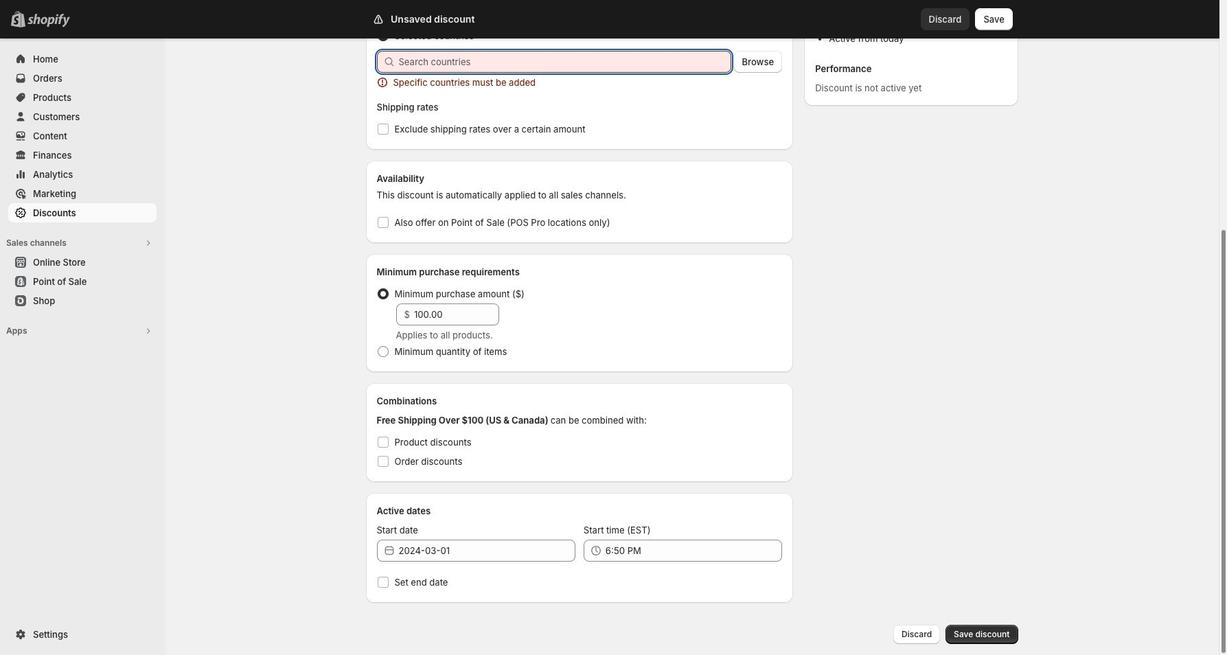 Task type: describe. For each thing, give the bounding box(es) containing it.
Enter time text field
[[606, 540, 782, 562]]

shopify image
[[27, 14, 70, 27]]

Search countries text field
[[399, 51, 731, 73]]



Task type: locate. For each thing, give the bounding box(es) containing it.
YYYY-MM-DD text field
[[399, 540, 575, 562]]

0.00 text field
[[414, 304, 499, 325]]



Task type: vqa. For each thing, say whether or not it's contained in the screenshot.
my store Image
no



